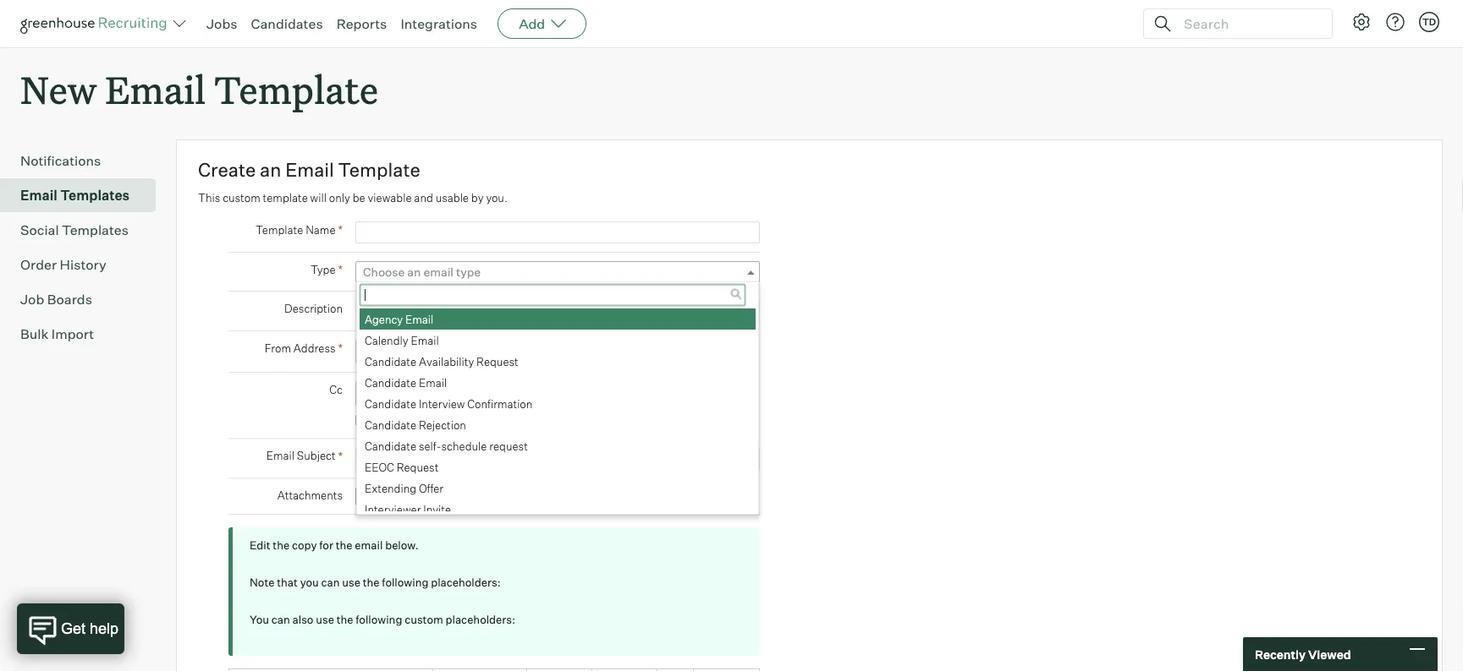 Task type: describe. For each thing, give the bounding box(es) containing it.
description
[[284, 302, 343, 315]]

templates for email templates
[[60, 187, 130, 204]]

3 candidate from the top
[[365, 397, 416, 411]]

below.
[[385, 539, 419, 553]]

type
[[311, 263, 336, 276]]

from
[[265, 342, 291, 355]]

2 candidate from the top
[[365, 376, 416, 390]]

offer
[[419, 482, 444, 496]]

{{my_email_address}}
[[363, 345, 506, 360]]

cc
[[330, 383, 343, 397]]

email inside "link"
[[20, 187, 57, 204]]

viewable
[[368, 191, 412, 205]]

1 vertical spatial email
[[355, 539, 383, 553]]

extending
[[365, 482, 416, 496]]

interview
[[419, 397, 465, 411]]

email inside choose an email type link
[[424, 265, 454, 280]]

Email Subject text field
[[355, 448, 760, 470]]

calendly
[[365, 334, 408, 348]]

the right also
[[337, 614, 353, 627]]

type
[[456, 265, 481, 280]]

email templates link
[[20, 185, 149, 206]]

import
[[51, 326, 94, 343]]

by
[[471, 191, 484, 205]]

0 vertical spatial request
[[477, 355, 519, 369]]

template
[[263, 191, 308, 205]]

attachments
[[277, 489, 343, 503]]

from address *
[[265, 341, 343, 356]]

also
[[292, 614, 313, 627]]

the right edit
[[273, 539, 290, 553]]

{{my_email_address}} link
[[355, 340, 747, 365]]

schedule
[[441, 440, 487, 453]]

Search text field
[[1180, 11, 1317, 36]]

note that you can use the following placeholders:
[[250, 576, 501, 590]]

0 vertical spatial custom
[[223, 191, 260, 205]]

an for choose
[[407, 265, 421, 280]]

this
[[198, 191, 220, 205]]

and
[[414, 191, 433, 205]]

social templates link
[[20, 220, 149, 241]]

bulk import link
[[20, 324, 149, 345]]

choose an email type link
[[355, 262, 760, 283]]

notifications link
[[20, 151, 149, 171]]

subject
[[297, 450, 336, 463]]

configure image
[[1351, 12, 1372, 32]]

order history
[[20, 257, 106, 274]]

this custom template will only be viewable and usable by you.
[[198, 191, 508, 205]]

name
[[306, 223, 336, 237]]

1 vertical spatial following
[[356, 614, 402, 627]]

recently
[[1255, 648, 1306, 662]]

greenhouse recruiting image
[[20, 14, 173, 34]]

0 vertical spatial template
[[214, 64, 378, 114]]

social templates
[[20, 222, 129, 239]]

interviewer
[[365, 503, 421, 517]]

4 toolbar from the left
[[592, 670, 658, 672]]

choose
[[363, 265, 405, 280]]

add button
[[498, 8, 587, 39]]

candidates link
[[251, 15, 323, 32]]

Candidate's Recruiter checkbox
[[355, 415, 366, 426]]

1 toolbar from the left
[[229, 670, 433, 672]]

integrations
[[401, 15, 477, 32]]

you
[[300, 576, 319, 590]]

boards
[[47, 291, 92, 308]]

4 candidate from the top
[[365, 419, 416, 432]]

bulk
[[20, 326, 49, 343]]

job
[[20, 291, 44, 308]]

agency email calendly email candidate availability request candidate email candidate interview confirmation candidate rejection candidate self-schedule request eeoc request extending offer interviewer invite
[[365, 313, 533, 517]]

integrations link
[[401, 15, 477, 32]]



Task type: vqa. For each thing, say whether or not it's contained in the screenshot.
the rightmost the can
yes



Task type: locate. For each thing, give the bounding box(es) containing it.
following down the note that you can use the following placeholders:
[[356, 614, 402, 627]]

an up template on the left of page
[[260, 158, 281, 182]]

1 horizontal spatial an
[[407, 265, 421, 280]]

1 horizontal spatial request
[[477, 355, 519, 369]]

following down below. on the left
[[382, 576, 429, 590]]

create
[[198, 158, 256, 182]]

* for template name *
[[338, 223, 343, 238]]

5 candidate from the top
[[365, 440, 416, 453]]

request
[[489, 440, 528, 453]]

1 * from the top
[[338, 223, 343, 238]]

template name *
[[256, 223, 343, 238]]

1 vertical spatial request
[[397, 461, 439, 475]]

5 toolbar from the left
[[658, 670, 694, 672]]

1 horizontal spatial can
[[321, 576, 340, 590]]

template
[[214, 64, 378, 114], [338, 158, 420, 182], [256, 223, 303, 237]]

use right also
[[316, 614, 334, 627]]

custom down the note that you can use the following placeholders:
[[405, 614, 443, 627]]

email subject *
[[266, 449, 343, 464]]

Description text field
[[355, 301, 760, 323]]

recruiter
[[431, 415, 478, 429]]

0 vertical spatial use
[[342, 576, 360, 590]]

following
[[382, 576, 429, 590], [356, 614, 402, 627]]

jobs
[[206, 15, 237, 32]]

email inside email subject *
[[266, 450, 294, 463]]

1 vertical spatial placeholders:
[[446, 614, 515, 627]]

None text field
[[356, 384, 742, 405]]

job boards
[[20, 291, 92, 308]]

0 vertical spatial templates
[[60, 187, 130, 204]]

history
[[60, 257, 106, 274]]

0 vertical spatial email
[[424, 265, 454, 280]]

0 horizontal spatial can
[[271, 614, 290, 627]]

request up confirmation
[[477, 355, 519, 369]]

4 * from the top
[[338, 449, 343, 464]]

an
[[260, 158, 281, 182], [407, 265, 421, 280]]

you.
[[486, 191, 508, 205]]

order history link
[[20, 255, 149, 275]]

jobs link
[[206, 15, 237, 32]]

0 horizontal spatial email
[[355, 539, 383, 553]]

0 horizontal spatial use
[[316, 614, 334, 627]]

request
[[477, 355, 519, 369], [397, 461, 439, 475]]

invite
[[423, 503, 451, 517]]

copy
[[292, 539, 317, 553]]

the
[[273, 539, 290, 553], [336, 539, 352, 553], [363, 576, 380, 590], [337, 614, 353, 627]]

confirmation
[[467, 397, 533, 411]]

address
[[293, 342, 336, 355]]

you can also use the following custom placeholders:
[[250, 614, 515, 627]]

candidates
[[251, 15, 323, 32]]

notifications
[[20, 152, 101, 169]]

can right the you
[[321, 576, 340, 590]]

1 vertical spatial templates
[[62, 222, 129, 239]]

0 vertical spatial placeholders:
[[431, 576, 501, 590]]

templates inside "link"
[[60, 187, 130, 204]]

1 vertical spatial use
[[316, 614, 334, 627]]

bulk import
[[20, 326, 94, 343]]

None text field
[[360, 285, 746, 307]]

1 vertical spatial custom
[[405, 614, 443, 627]]

candidate's recruiter
[[369, 415, 478, 429]]

usable
[[436, 191, 469, 205]]

templates
[[60, 187, 130, 204], [62, 222, 129, 239]]

0 horizontal spatial an
[[260, 158, 281, 182]]

the up you can also use the following custom placeholders:
[[363, 576, 380, 590]]

* right the type
[[338, 263, 343, 277]]

you
[[250, 614, 269, 627]]

* right address
[[338, 341, 343, 356]]

new
[[20, 64, 96, 114]]

td button
[[1416, 8, 1443, 36]]

agency
[[365, 313, 403, 326]]

placeholders: for note that you can use the following placeholders:
[[431, 576, 501, 590]]

templates up social templates link
[[60, 187, 130, 204]]

use down edit the copy for the email below.
[[342, 576, 360, 590]]

3 * from the top
[[338, 341, 343, 356]]

edit the copy for the email below.
[[250, 539, 419, 553]]

custom down the "create"
[[223, 191, 260, 205]]

2 * from the top
[[338, 263, 343, 277]]

toolbar
[[229, 670, 433, 672], [433, 670, 527, 672], [527, 670, 592, 672], [592, 670, 658, 672], [658, 670, 694, 672]]

2 vertical spatial template
[[256, 223, 303, 237]]

job boards link
[[20, 290, 149, 310]]

self-
[[419, 440, 441, 453]]

* for from address *
[[338, 341, 343, 356]]

an for create
[[260, 158, 281, 182]]

templates down email templates "link"
[[62, 222, 129, 239]]

reports link
[[337, 15, 387, 32]]

1 vertical spatial template
[[338, 158, 420, 182]]

1 horizontal spatial custom
[[405, 614, 443, 627]]

can
[[321, 576, 340, 590], [271, 614, 290, 627]]

3 toolbar from the left
[[527, 670, 592, 672]]

template inside template name *
[[256, 223, 303, 237]]

group
[[229, 670, 759, 672], [229, 670, 759, 672]]

new email template
[[20, 64, 378, 114]]

email templates
[[20, 187, 130, 204]]

*
[[338, 223, 343, 238], [338, 263, 343, 277], [338, 341, 343, 356], [338, 449, 343, 464]]

email
[[105, 64, 206, 114], [285, 158, 334, 182], [20, 187, 57, 204], [405, 313, 434, 326], [411, 334, 439, 348], [419, 376, 447, 390], [266, 450, 294, 463]]

an right choose
[[407, 265, 421, 280]]

template down 'candidates' link
[[214, 64, 378, 114]]

viewed
[[1308, 648, 1351, 662]]

social
[[20, 222, 59, 239]]

candidate's
[[369, 415, 429, 429]]

1 horizontal spatial email
[[424, 265, 454, 280]]

email left below. on the left
[[355, 539, 383, 553]]

recently viewed
[[1255, 648, 1351, 662]]

0 vertical spatial following
[[382, 576, 429, 590]]

0 horizontal spatial request
[[397, 461, 439, 475]]

email left type
[[424, 265, 454, 280]]

1 horizontal spatial use
[[342, 576, 360, 590]]

email
[[424, 265, 454, 280], [355, 539, 383, 553]]

availability
[[419, 355, 474, 369]]

candidate
[[365, 355, 416, 369], [365, 376, 416, 390], [365, 397, 416, 411], [365, 419, 416, 432], [365, 440, 416, 453]]

Template Name text field
[[355, 222, 760, 244]]

0 vertical spatial can
[[321, 576, 340, 590]]

* right subject
[[338, 449, 343, 464]]

templates for social templates
[[62, 222, 129, 239]]

reports
[[337, 15, 387, 32]]

the right for
[[336, 539, 352, 553]]

choose an email type
[[363, 265, 481, 280]]

can right you
[[271, 614, 290, 627]]

type *
[[311, 263, 343, 277]]

0 horizontal spatial custom
[[223, 191, 260, 205]]

* for email subject *
[[338, 449, 343, 464]]

None file field
[[355, 488, 569, 506]]

use
[[342, 576, 360, 590], [316, 614, 334, 627]]

edit
[[250, 539, 270, 553]]

placeholders: for you can also use the following custom placeholders:
[[446, 614, 515, 627]]

* right "name" on the left
[[338, 223, 343, 238]]

create an email template
[[198, 158, 420, 182]]

order
[[20, 257, 57, 274]]

eeoc
[[365, 461, 394, 475]]

will
[[310, 191, 327, 205]]

td
[[1422, 16, 1436, 28]]

for
[[319, 539, 333, 553]]

2 toolbar from the left
[[433, 670, 527, 672]]

1 candidate from the top
[[365, 355, 416, 369]]

note
[[250, 576, 275, 590]]

template up viewable at the left top of the page
[[338, 158, 420, 182]]

request down the self-
[[397, 461, 439, 475]]

td button
[[1419, 12, 1440, 32]]

0 vertical spatial an
[[260, 158, 281, 182]]

1 vertical spatial can
[[271, 614, 290, 627]]

be
[[353, 191, 365, 205]]

1 vertical spatial an
[[407, 265, 421, 280]]

add
[[519, 15, 545, 32]]

that
[[277, 576, 298, 590]]

custom
[[223, 191, 260, 205], [405, 614, 443, 627]]

only
[[329, 191, 350, 205]]

template down template on the left of page
[[256, 223, 303, 237]]

rejection
[[419, 419, 466, 432]]



